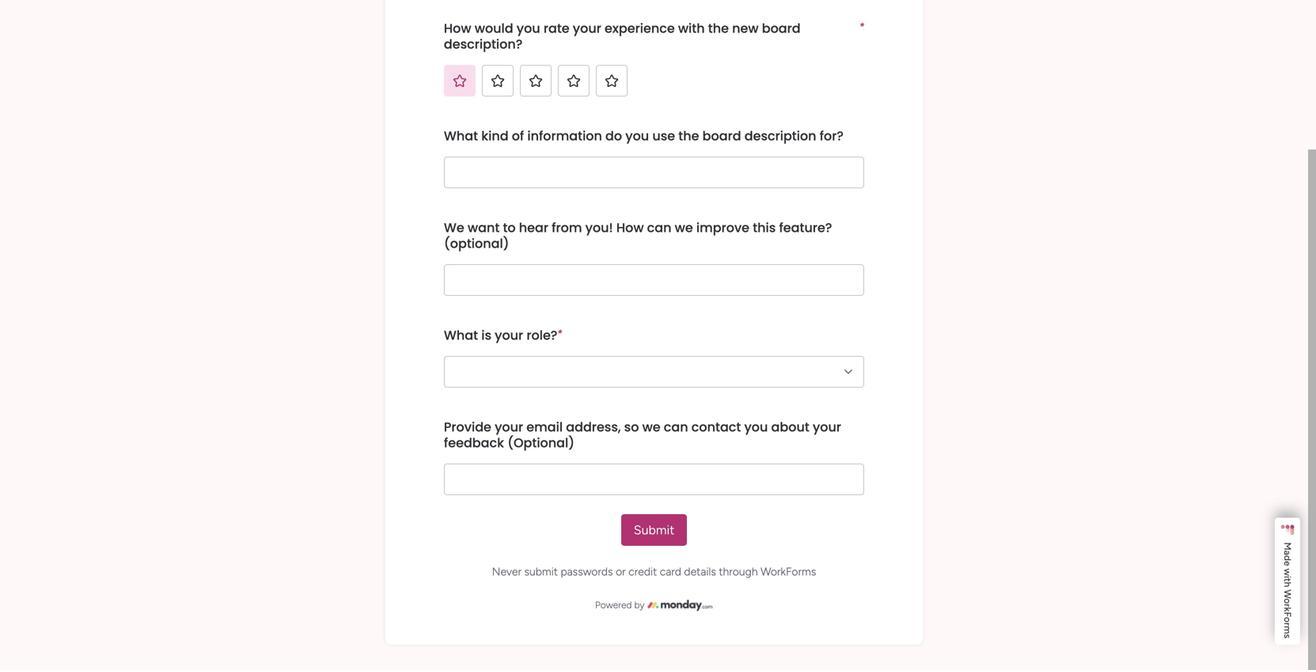 Task type: vqa. For each thing, say whether or not it's contained in the screenshot.
the 13. How would you rate your overall well-being? field
no



Task type: describe. For each thing, give the bounding box(es) containing it.
how inside "we want to hear from you! how can we improve this feature? (optional)"
[[616, 219, 644, 237]]

for?
[[820, 127, 844, 145]]

new
[[732, 19, 759, 37]]

hear
[[519, 219, 549, 237]]

w
[[1282, 590, 1294, 599]]

k
[[1282, 607, 1294, 612]]

what kind of information do you use the board description for?
[[444, 127, 844, 145]]

you inside 'provide your email address, so we can contact you about your feedback (optional)'
[[744, 418, 768, 436]]

your right about
[[813, 418, 841, 436]]

2 o from the top
[[1282, 617, 1294, 623]]

feature?
[[779, 219, 832, 237]]

powered by
[[595, 600, 645, 611]]

can inside 'provide your email address, so we can contact you about your feedback (optional)'
[[664, 418, 688, 436]]

details
[[684, 565, 716, 579]]

passwords
[[561, 565, 613, 579]]

m
[[1282, 626, 1294, 634]]

text_2 text field
[[444, 157, 864, 188]]

* inside how would you rate your experience with the new board description? group
[[860, 21, 864, 32]]

w
[[1282, 569, 1294, 576]]

of
[[512, 127, 524, 145]]

a
[[1282, 551, 1294, 556]]

can inside "we want to hear from you! how can we improve this feature? (optional)"
[[647, 219, 672, 237]]

card
[[660, 565, 681, 579]]

or
[[616, 565, 626, 579]]

improve
[[696, 219, 750, 237]]

what for what kind of information do you use the board description for?
[[444, 127, 478, 145]]

what is your role? group
[[444, 315, 864, 407]]

this
[[753, 219, 776, 237]]

i
[[1282, 576, 1294, 579]]

how would you rate your experience with the new board description?
[[444, 19, 804, 53]]

1 o from the top
[[1282, 599, 1294, 604]]

how would you rate your experience with the new board description? list
[[444, 65, 653, 97]]

1 r from the top
[[1282, 604, 1294, 607]]

role?
[[527, 326, 558, 344]]

4 image
[[566, 73, 582, 89]]

to
[[503, 219, 516, 237]]

through
[[719, 565, 758, 579]]

5 image
[[604, 73, 620, 89]]

how would you rate your experience with the new board description? group
[[444, 8, 864, 116]]

board inside how would you rate your experience with the new board description?
[[762, 19, 801, 37]]

about
[[771, 418, 810, 436]]

by
[[634, 600, 645, 611]]

description
[[745, 127, 817, 145]]

m a d e w i t h w o r k f o r m s
[[1282, 543, 1294, 639]]

submit button
[[621, 514, 687, 546]]

e
[[1282, 561, 1294, 566]]

t
[[1282, 579, 1294, 582]]

you inside how would you rate your experience with the new board description?
[[517, 19, 540, 37]]

we inside 'provide your email address, so we can contact you about your feedback (optional)'
[[642, 418, 661, 436]]

address,
[[566, 418, 621, 436]]

1 image
[[452, 73, 468, 89]]

dup__of_what_is_your_role___optional_ text field
[[444, 464, 864, 495]]

your right is on the left of the page
[[495, 326, 523, 344]]

want
[[468, 219, 500, 237]]

never submit passwords or credit card details through workforms
[[492, 565, 816, 579]]

would
[[475, 19, 513, 37]]

we inside "we want to hear from you! how can we improve this feature? (optional)"
[[675, 219, 693, 237]]



Task type: locate. For each thing, give the bounding box(es) containing it.
1 horizontal spatial you
[[626, 127, 649, 145]]

0 horizontal spatial we
[[642, 418, 661, 436]]

f
[[1282, 612, 1294, 617]]

0 vertical spatial *
[[860, 21, 864, 32]]

the for new
[[708, 19, 729, 37]]

0 vertical spatial what
[[444, 127, 478, 145]]

submit
[[634, 523, 675, 538]]

we want to hear from you! how can we improve this feature? (optional)
[[444, 219, 836, 252]]

you right do
[[626, 127, 649, 145]]

m
[[1282, 543, 1294, 551]]

what for what is your role? *
[[444, 326, 478, 344]]

feedback
[[444, 434, 504, 452]]

2 horizontal spatial you
[[744, 418, 768, 436]]

submit
[[524, 565, 558, 579]]

how inside how would you rate your experience with the new board description?
[[444, 19, 471, 37]]

1 vertical spatial can
[[664, 418, 688, 436]]

your
[[573, 19, 601, 37], [495, 326, 523, 344], [495, 418, 523, 436], [813, 418, 841, 436]]

we right so
[[642, 418, 661, 436]]

rate
[[544, 19, 570, 37]]

board right new
[[762, 19, 801, 37]]

the left new
[[708, 19, 729, 37]]

we
[[444, 219, 464, 237]]

1 vertical spatial you
[[626, 127, 649, 145]]

*
[[860, 21, 864, 32], [558, 328, 562, 339]]

information
[[527, 127, 602, 145]]

o up k
[[1282, 599, 1294, 604]]

how left would
[[444, 19, 471, 37]]

0 horizontal spatial how
[[444, 19, 471, 37]]

use
[[652, 127, 675, 145]]

0 vertical spatial o
[[1282, 599, 1294, 604]]

m a d e w i t h w o r k f o r m s button
[[1275, 518, 1300, 645]]

kind
[[481, 127, 509, 145]]

what
[[444, 127, 478, 145], [444, 326, 478, 344]]

0 vertical spatial can
[[647, 219, 672, 237]]

board right "use"
[[703, 127, 741, 145]]

1 horizontal spatial how
[[616, 219, 644, 237]]

you left rate
[[517, 19, 540, 37]]

email
[[527, 418, 563, 436]]

how right you!
[[616, 219, 644, 237]]

experience
[[605, 19, 675, 37]]

r up f
[[1282, 604, 1294, 607]]

2 r from the top
[[1282, 623, 1294, 626]]

you!
[[585, 219, 613, 237]]

is
[[481, 326, 492, 344]]

r
[[1282, 604, 1294, 607], [1282, 623, 1294, 626]]

the for board
[[679, 127, 699, 145]]

2 image
[[490, 73, 506, 89]]

3 image
[[528, 73, 544, 89]]

0 vertical spatial how
[[444, 19, 471, 37]]

0 horizontal spatial *
[[558, 328, 562, 339]]

can up text text box
[[647, 219, 672, 237]]

the inside how would you rate your experience with the new board description?
[[708, 19, 729, 37]]

(optional)
[[444, 235, 509, 252]]

1 vertical spatial o
[[1282, 617, 1294, 623]]

description?
[[444, 35, 523, 53]]

0 vertical spatial r
[[1282, 604, 1294, 607]]

the right "use"
[[679, 127, 699, 145]]

contact
[[692, 418, 741, 436]]

d
[[1282, 556, 1294, 561]]

1 vertical spatial what
[[444, 326, 478, 344]]

r down f
[[1282, 623, 1294, 626]]

1 vertical spatial how
[[616, 219, 644, 237]]

1 vertical spatial the
[[679, 127, 699, 145]]

1 horizontal spatial board
[[762, 19, 801, 37]]

we left "improve"
[[675, 219, 693, 237]]

0 horizontal spatial you
[[517, 19, 540, 37]]

the
[[708, 19, 729, 37], [679, 127, 699, 145]]

0 horizontal spatial board
[[703, 127, 741, 145]]

(optional)
[[507, 434, 575, 452]]

your right rate
[[573, 19, 601, 37]]

from
[[552, 219, 582, 237]]

you left about
[[744, 418, 768, 436]]

s
[[1282, 634, 1294, 639]]

0 vertical spatial we
[[675, 219, 693, 237]]

you
[[517, 19, 540, 37], [626, 127, 649, 145], [744, 418, 768, 436]]

what left kind at the left of page
[[444, 127, 478, 145]]

with
[[678, 19, 705, 37]]

1 what from the top
[[444, 127, 478, 145]]

never
[[492, 565, 522, 579]]

board
[[762, 19, 801, 37], [703, 127, 741, 145]]

what left is on the left of the page
[[444, 326, 478, 344]]

2 what from the top
[[444, 326, 478, 344]]

so
[[624, 418, 639, 436]]

o
[[1282, 599, 1294, 604], [1282, 617, 1294, 623]]

monday_logo_full image
[[648, 598, 713, 613]]

board inside what kind of information do you use the board description for? group
[[703, 127, 741, 145]]

powered
[[595, 600, 632, 611]]

0 vertical spatial you
[[517, 19, 540, 37]]

can left contact on the right bottom
[[664, 418, 688, 436]]

1 vertical spatial r
[[1282, 623, 1294, 626]]

provide your email address, so we can contact you about your feedback (optional)
[[444, 418, 845, 452]]

1 horizontal spatial we
[[675, 219, 693, 237]]

* inside 'what is your role? *'
[[558, 328, 562, 339]]

0 horizontal spatial the
[[679, 127, 699, 145]]

o up m
[[1282, 617, 1294, 623]]

how
[[444, 19, 471, 37], [616, 219, 644, 237]]

we
[[675, 219, 693, 237], [642, 418, 661, 436]]

1 vertical spatial we
[[642, 418, 661, 436]]

1 horizontal spatial the
[[708, 19, 729, 37]]

2 vertical spatial you
[[744, 418, 768, 436]]

what is your role? *
[[444, 326, 562, 344]]

do
[[606, 127, 622, 145]]

we want to hear from you! how can we improve this feature? (optional) group
[[444, 207, 864, 315]]

can
[[647, 219, 672, 237], [664, 418, 688, 436]]

powered by link
[[444, 598, 864, 613]]

workforms
[[761, 565, 816, 579]]

0 vertical spatial the
[[708, 19, 729, 37]]

credit
[[629, 565, 657, 579]]

h
[[1282, 582, 1294, 588]]

0 vertical spatial board
[[762, 19, 801, 37]]

1 vertical spatial *
[[558, 328, 562, 339]]

provide
[[444, 418, 491, 436]]

what kind of information do you use the board description for? group
[[444, 116, 864, 207]]

your inside how would you rate your experience with the new board description?
[[573, 19, 601, 37]]

provide your email address, so we can contact you about your feedback (optional) group
[[444, 407, 864, 514]]

your left email
[[495, 418, 523, 436]]

text text field
[[444, 264, 864, 296]]

1 horizontal spatial *
[[860, 21, 864, 32]]

1 vertical spatial board
[[703, 127, 741, 145]]



